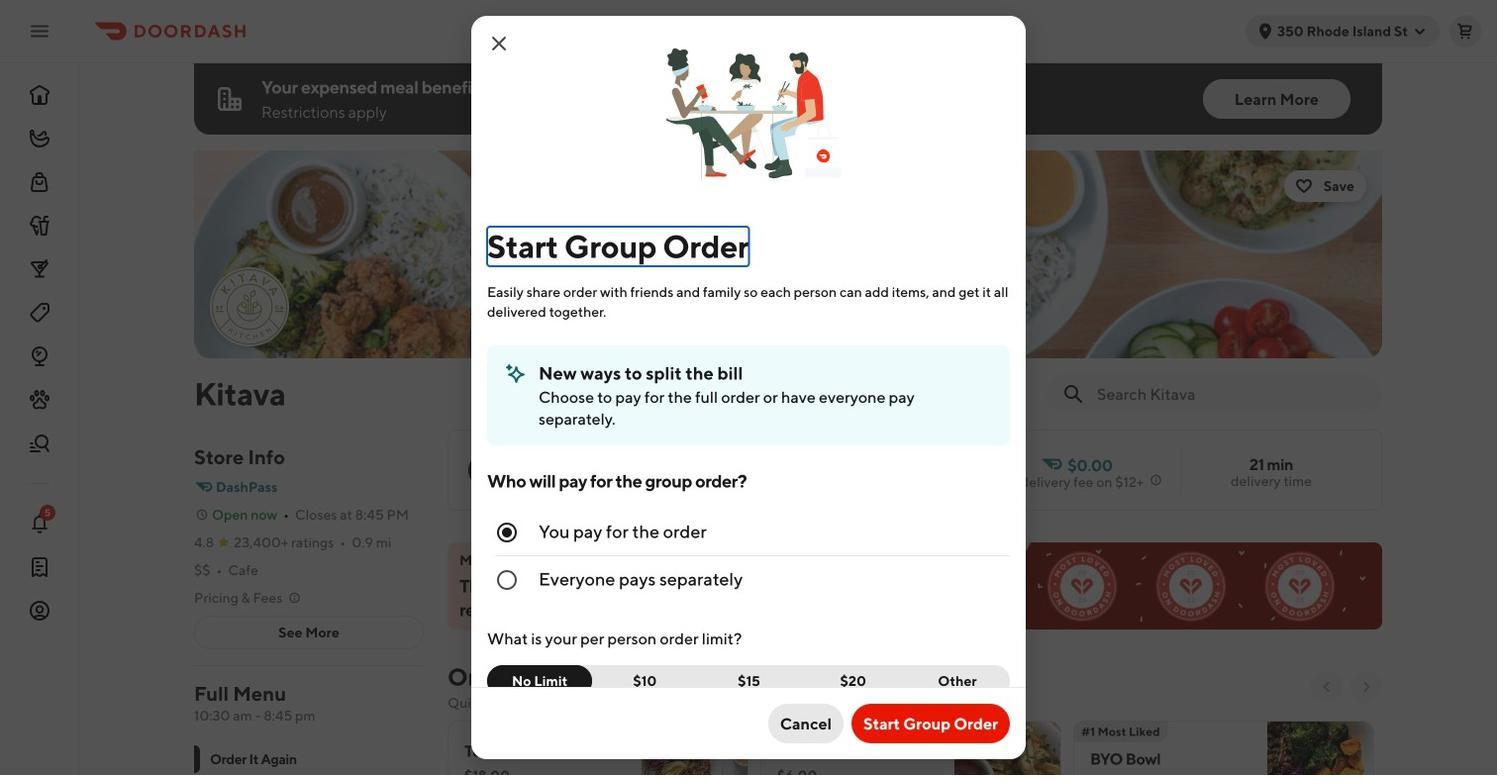 Task type: vqa. For each thing, say whether or not it's contained in the screenshot.
option group
yes



Task type: describe. For each thing, give the bounding box(es) containing it.
order methods option group
[[468, 454, 630, 486]]

You pay for the order radio
[[487, 509, 1010, 556]]

previous button of carousel image
[[1319, 679, 1335, 695]]

open menu image
[[28, 19, 51, 43]]



Task type: locate. For each thing, give the bounding box(es) containing it.
Item Search search field
[[1097, 383, 1366, 405]]

None button
[[487, 665, 592, 697], [580, 665, 697, 697], [696, 665, 802, 697], [801, 665, 906, 697], [905, 665, 1010, 697], [487, 665, 592, 697], [580, 665, 697, 697], [696, 665, 802, 697], [801, 665, 906, 697], [905, 665, 1010, 697]]

close start group order image
[[487, 32, 511, 55]]

status
[[487, 346, 1010, 446]]

next button of carousel image
[[1358, 679, 1374, 695]]

kitava image
[[194, 151, 1382, 358], [212, 269, 287, 345]]

dialog
[[471, 16, 1026, 759]]

group of people ordering together image
[[651, 16, 847, 211]]

Everyone pays separately radio
[[487, 556, 1010, 604]]

0 items, open order cart image
[[1457, 23, 1473, 39]]

None radio
[[468, 454, 554, 486], [542, 454, 630, 486], [468, 454, 554, 486], [542, 454, 630, 486]]

option group
[[487, 665, 1010, 697]]

heading
[[448, 661, 598, 693]]



